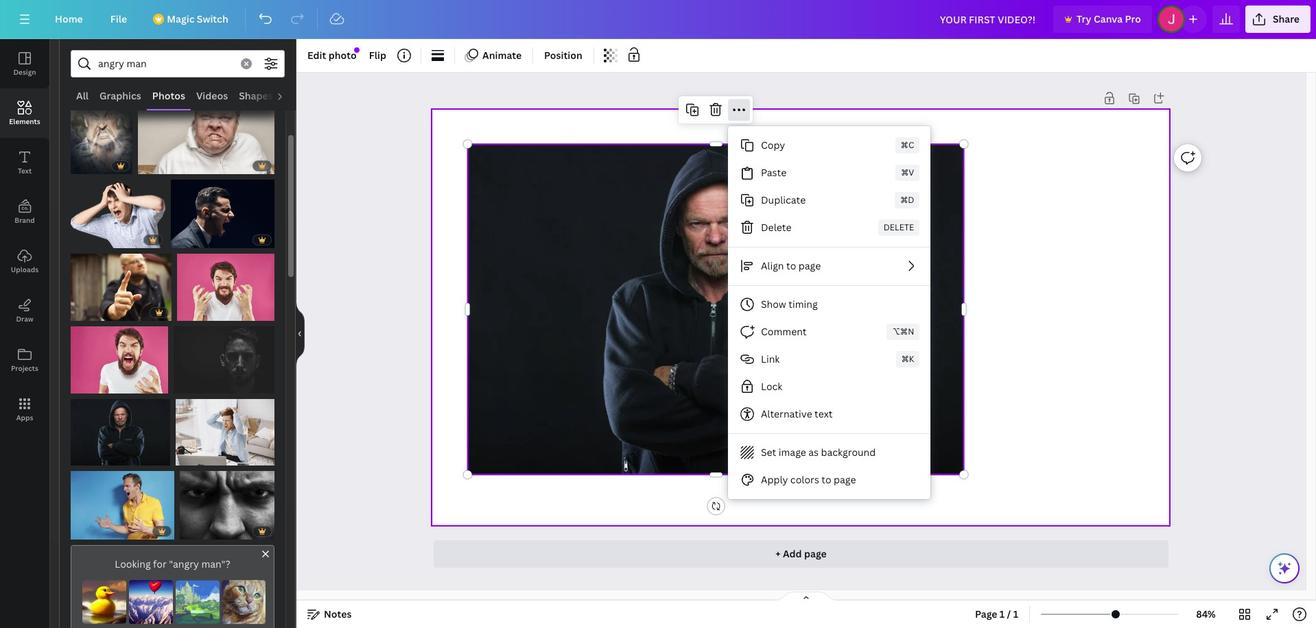 Task type: locate. For each thing, give the bounding box(es) containing it.
angry man with beard holds hands near face and stress irritability image
[[71, 327, 168, 394]]

animate button
[[461, 45, 527, 67]]

all
[[76, 89, 89, 102]]

try canva pro
[[1077, 12, 1142, 25]]

angry man yells on pink background stress irritability model image
[[177, 254, 275, 322]]

to
[[787, 260, 797, 273], [822, 474, 832, 487]]

lock
[[761, 380, 783, 393]]

0 horizontal spatial to
[[787, 260, 797, 273]]

canva assistant image
[[1277, 561, 1294, 577]]

+ add page button
[[434, 541, 1169, 569]]

84% button
[[1185, 604, 1229, 626]]

apply
[[761, 474, 789, 487]]

main menu bar
[[0, 0, 1317, 39]]

to right colors at the bottom of the page
[[822, 474, 832, 487]]

0 horizontal spatial 1
[[1000, 608, 1005, 621]]

young man screaming with his hands on his head image
[[71, 180, 165, 249]]

1 vertical spatial to
[[822, 474, 832, 487]]

1 right /
[[1014, 608, 1019, 621]]

page
[[799, 260, 821, 273], [834, 474, 857, 487], [805, 548, 827, 561]]

notes
[[324, 608, 352, 621]]

1 horizontal spatial angry man image
[[180, 472, 275, 540]]

side panel tab list
[[0, 39, 49, 435]]

show
[[761, 298, 787, 311]]

home
[[55, 12, 83, 25]]

⌘k
[[902, 354, 915, 365]]

align to page
[[761, 260, 821, 273]]

page down background
[[834, 474, 857, 487]]

⌘c
[[901, 139, 915, 151]]

all button
[[71, 83, 94, 109]]

1 vertical spatial angry man image
[[180, 472, 275, 540]]

copy
[[761, 139, 786, 152]]

to inside popup button
[[787, 260, 797, 273]]

audio button
[[279, 83, 317, 109]]

alternative
[[761, 408, 813, 421]]

file
[[110, 12, 127, 25]]

photos button
[[147, 83, 191, 109]]

menu
[[729, 126, 931, 500]]

1 left /
[[1000, 608, 1005, 621]]

1
[[1000, 608, 1005, 621], [1014, 608, 1019, 621]]

angry man image
[[71, 254, 172, 322], [180, 472, 275, 540]]

duplicate
[[761, 194, 806, 207]]

paste
[[761, 166, 787, 179]]

try canva pro button
[[1054, 5, 1153, 33]]

image
[[779, 446, 807, 459]]

for
[[153, 558, 167, 571]]

very angry man image
[[71, 83, 133, 174]]

comment
[[761, 325, 807, 339]]

edit photo
[[308, 49, 357, 62]]

pro
[[1126, 12, 1142, 25]]

timing
[[789, 298, 818, 311]]

1 horizontal spatial 1
[[1014, 608, 1019, 621]]

apply colors to page button
[[729, 467, 931, 494]]

group
[[71, 83, 133, 174], [138, 83, 275, 174], [71, 171, 165, 249], [171, 171, 275, 249], [71, 246, 172, 322], [177, 246, 275, 322], [71, 319, 168, 394], [174, 319, 275, 394], [71, 392, 170, 466], [175, 392, 275, 466], [71, 463, 174, 540], [180, 463, 275, 540]]

photos
[[152, 89, 185, 102]]

elements button
[[0, 89, 49, 138]]

design button
[[0, 39, 49, 89]]

angry man shouting image
[[171, 180, 275, 249]]

/
[[1008, 608, 1012, 621]]

2 vertical spatial page
[[805, 548, 827, 561]]

colors
[[791, 474, 820, 487]]

delete
[[884, 222, 915, 233]]

1 horizontal spatial to
[[822, 474, 832, 487]]

0 horizontal spatial angry man image
[[71, 254, 172, 322]]

menu containing copy
[[729, 126, 931, 500]]

Search elements search field
[[98, 51, 233, 77]]

show timing
[[761, 298, 818, 311]]

draw button
[[0, 286, 49, 336]]

0 vertical spatial angry man image
[[71, 254, 172, 322]]

page right align
[[799, 260, 821, 273]]

brand
[[15, 216, 35, 225]]

page 1 / 1
[[976, 608, 1019, 621]]

0 vertical spatial to
[[787, 260, 797, 273]]

page right add
[[805, 548, 827, 561]]

to right align
[[787, 260, 797, 273]]

magic switch button
[[144, 5, 239, 33]]

animate
[[483, 49, 522, 62]]

angry man on blue background image
[[71, 472, 174, 540]]

page inside popup button
[[799, 260, 821, 273]]

upset man shouting at desk image
[[175, 400, 275, 466]]

set image as background
[[761, 446, 876, 459]]

0 vertical spatial page
[[799, 260, 821, 273]]

alternative text button
[[729, 401, 931, 428]]

⌥⌘n
[[893, 326, 915, 338]]

1 1 from the left
[[1000, 608, 1005, 621]]

+ add page
[[776, 548, 827, 561]]

projects
[[11, 364, 38, 374]]

align to page button
[[729, 253, 931, 280]]

position button
[[539, 45, 588, 67]]

to inside button
[[822, 474, 832, 487]]

text
[[18, 166, 32, 176]]



Task type: vqa. For each thing, say whether or not it's contained in the screenshot.


Task type: describe. For each thing, give the bounding box(es) containing it.
brand button
[[0, 187, 49, 237]]

⌘d
[[901, 194, 915, 206]]

notes button
[[302, 604, 357, 626]]

design
[[13, 67, 36, 77]]

file button
[[99, 5, 138, 33]]

page
[[976, 608, 998, 621]]

apps button
[[0, 385, 49, 435]]

text button
[[0, 138, 49, 187]]

uploads button
[[0, 237, 49, 286]]

set image as background button
[[729, 439, 931, 467]]

page for + add page
[[805, 548, 827, 561]]

delete
[[761, 221, 792, 234]]

graphics button
[[94, 83, 147, 109]]

videos button
[[191, 83, 234, 109]]

projects button
[[0, 336, 49, 385]]

try
[[1077, 12, 1092, 25]]

looking
[[115, 558, 151, 571]]

edit photo button
[[302, 45, 362, 67]]

graphics
[[100, 89, 141, 102]]

share
[[1274, 12, 1301, 25]]

as
[[809, 446, 819, 459]]

looking for "angry man"?
[[115, 558, 231, 571]]

background
[[822, 446, 876, 459]]

monochrome photography of a man's face image
[[174, 327, 275, 394]]

magic switch
[[167, 12, 228, 25]]

2 1 from the left
[[1014, 608, 1019, 621]]

alternative text
[[761, 408, 833, 421]]

shapes button
[[234, 83, 279, 109]]

uploads
[[11, 265, 39, 275]]

angry man wearing hoodie on black background image
[[71, 400, 170, 466]]

shapes
[[239, 89, 273, 102]]

hide image
[[296, 301, 305, 367]]

share button
[[1246, 5, 1312, 33]]

home link
[[44, 5, 94, 33]]

apply colors to page
[[761, 474, 857, 487]]

videos
[[196, 89, 228, 102]]

lock button
[[729, 374, 931, 401]]

flip button
[[364, 45, 392, 67]]

show pages image
[[774, 592, 840, 603]]

switch
[[197, 12, 228, 25]]

draw
[[16, 314, 33, 324]]

page for align to page
[[799, 260, 821, 273]]

+
[[776, 548, 781, 561]]

Design title text field
[[929, 5, 1049, 33]]

show timing button
[[729, 291, 931, 319]]

text
[[815, 408, 833, 421]]

link
[[761, 353, 780, 366]]

"angry
[[169, 558, 199, 571]]

man"?
[[201, 558, 231, 571]]

flip
[[369, 49, 387, 62]]

add
[[783, 548, 802, 561]]

new image
[[354, 47, 360, 53]]

apps
[[16, 413, 33, 423]]

84%
[[1197, 608, 1217, 621]]

audio
[[284, 89, 312, 102]]

elements
[[9, 117, 40, 126]]

canva
[[1094, 12, 1123, 25]]

edit
[[308, 49, 326, 62]]

⌘v
[[902, 167, 915, 179]]

position
[[545, 49, 583, 62]]

1 vertical spatial page
[[834, 474, 857, 487]]

align
[[761, 260, 785, 273]]

photo
[[329, 49, 357, 62]]

angry man image
[[138, 83, 275, 174]]



